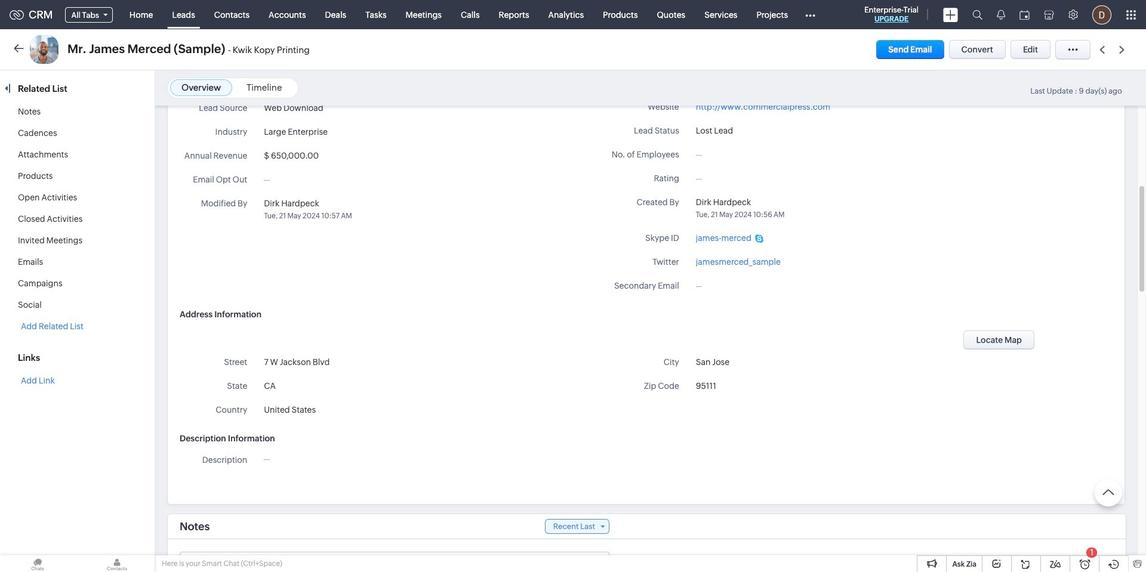 Task type: vqa. For each thing, say whether or not it's contained in the screenshot.
THE PROFILE element
yes



Task type: locate. For each thing, give the bounding box(es) containing it.
next record image
[[1119, 46, 1127, 53]]

contacts image
[[79, 556, 155, 572]]

search image
[[972, 10, 982, 20]]

profile element
[[1085, 0, 1119, 29]]

chats image
[[0, 556, 75, 572]]

signals element
[[990, 0, 1012, 29]]

calendar image
[[1019, 10, 1030, 19]]

search element
[[965, 0, 990, 29]]

None field
[[58, 4, 120, 25]]

None button
[[964, 331, 1034, 350]]

logo image
[[10, 10, 24, 19]]

Other Modules field
[[797, 5, 823, 24]]

create menu element
[[936, 0, 965, 29]]

previous record image
[[1099, 46, 1105, 53]]



Task type: describe. For each thing, give the bounding box(es) containing it.
profile image
[[1092, 5, 1111, 24]]

signals image
[[997, 10, 1005, 20]]

create menu image
[[943, 7, 958, 22]]



